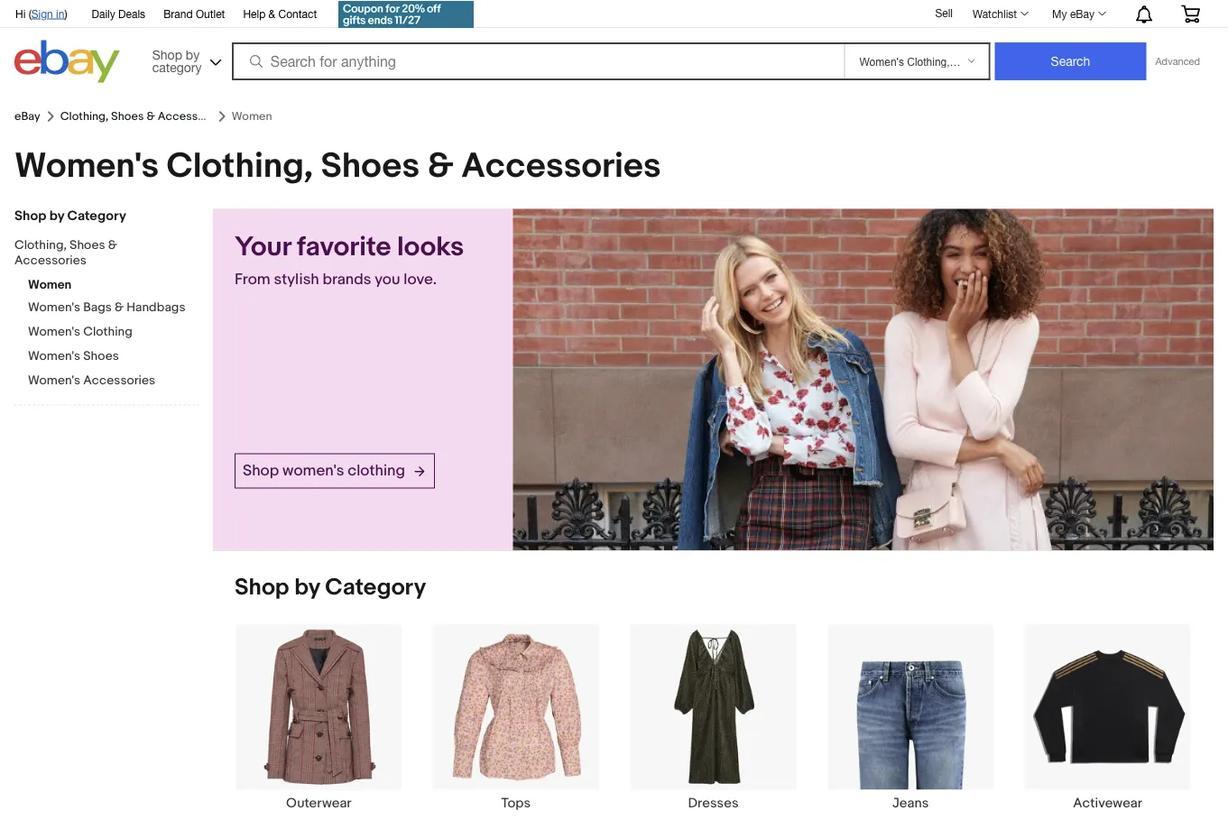 Task type: vqa. For each thing, say whether or not it's contained in the screenshot.
list
yes



Task type: describe. For each thing, give the bounding box(es) containing it.
shop women's clothing link
[[235, 453, 435, 489]]

none submit inside shop by category banner
[[995, 42, 1147, 80]]

your shopping cart image
[[1181, 5, 1201, 23]]

outlet
[[196, 7, 225, 20]]

by for dresses link
[[294, 574, 320, 601]]

1 vertical spatial clothing, shoes & accessories link
[[14, 238, 186, 270]]

shop by category for women's bags & handbags 'link'
[[14, 208, 126, 224]]

daily
[[92, 7, 115, 20]]

from
[[235, 270, 270, 289]]

your
[[235, 231, 291, 263]]

my
[[1053, 7, 1067, 20]]

watchlist link
[[963, 3, 1037, 24]]

bags
[[83, 300, 112, 315]]

handbags
[[127, 300, 185, 315]]

your favorite looks main content
[[213, 209, 1214, 829]]

women's bags & handbags link
[[28, 300, 199, 317]]

tops link
[[418, 624, 615, 812]]

advanced
[[1156, 56, 1200, 67]]

clothing, for clothing, shoes & accessories
[[60, 109, 109, 123]]

deals
[[118, 7, 145, 20]]

jeans link
[[812, 624, 1009, 812]]

outerwear
[[286, 796, 352, 812]]

favorite
[[297, 231, 391, 263]]

& up looks
[[428, 145, 454, 187]]

stylish
[[274, 270, 319, 289]]

daily deals link
[[92, 5, 145, 24]]

daily deals
[[92, 7, 145, 20]]

brand
[[163, 7, 193, 20]]

dresses link
[[615, 624, 812, 812]]

advanced link
[[1147, 43, 1209, 79]]

women's clothing link
[[28, 324, 199, 342]]

shop by category
[[152, 47, 202, 74]]

list containing outerwear
[[213, 624, 1214, 829]]

women's clothing, shoes & accessories
[[14, 145, 661, 187]]

shop women's clothing
[[243, 462, 405, 481]]

help & contact link
[[243, 5, 317, 24]]

women's shoes link
[[28, 349, 199, 366]]

clothing
[[83, 324, 132, 340]]

love.
[[404, 270, 437, 289]]

activewear
[[1073, 796, 1143, 812]]

ebay inside account "navigation"
[[1070, 7, 1095, 20]]

1 vertical spatial clothing,
[[167, 145, 313, 187]]

jeans
[[893, 796, 929, 812]]

women's accessories link
[[28, 373, 199, 390]]



Task type: locate. For each thing, give the bounding box(es) containing it.
clothing,
[[60, 109, 109, 123], [167, 145, 313, 187], [14, 238, 67, 253]]

help & contact
[[243, 7, 317, 20]]

brands
[[323, 270, 371, 289]]

clothing, shoes & accessories
[[60, 109, 224, 123]]

looks
[[397, 231, 464, 263]]

clothing
[[348, 462, 405, 481]]

contact
[[278, 7, 317, 20]]

ebay
[[1070, 7, 1095, 20], [14, 109, 40, 123]]

1 vertical spatial ebay
[[14, 109, 40, 123]]

by inside shop by category
[[186, 47, 200, 62]]

in
[[56, 7, 64, 20]]

0 vertical spatial clothing,
[[60, 109, 109, 123]]

my ebay link
[[1043, 3, 1115, 24]]

help
[[243, 7, 266, 20]]

shop by category inside your favorite looks main content
[[235, 574, 426, 601]]

hi
[[15, 7, 26, 20]]

0 vertical spatial by
[[186, 47, 200, 62]]

& right 'help'
[[269, 7, 275, 20]]

outerwear link
[[220, 624, 418, 812]]

1 vertical spatial category
[[325, 574, 426, 601]]

2 vertical spatial by
[[294, 574, 320, 601]]

& inside account "navigation"
[[269, 7, 275, 20]]

you
[[375, 270, 400, 289]]

shop by category button
[[144, 40, 225, 79]]

0 vertical spatial clothing, shoes & accessories link
[[60, 109, 224, 123]]

women's
[[14, 145, 159, 187], [28, 300, 80, 315], [28, 324, 80, 340], [28, 349, 80, 364], [28, 373, 80, 389]]

None submit
[[995, 42, 1147, 80]]

shop by category banner
[[5, 0, 1214, 88]]

accessories
[[158, 109, 224, 123], [462, 145, 661, 187], [14, 253, 87, 269], [83, 373, 155, 389]]

women
[[28, 278, 72, 293]]

category inside your favorite looks main content
[[325, 574, 426, 601]]

clothing, up women
[[14, 238, 67, 253]]

shoes
[[111, 109, 144, 123], [321, 145, 420, 187], [70, 238, 105, 253], [83, 349, 119, 364]]

sell link
[[927, 6, 961, 19]]

shop by category for dresses link
[[235, 574, 426, 601]]

1 vertical spatial by
[[49, 208, 64, 224]]

my ebay
[[1053, 7, 1095, 20]]

clothing, up your
[[167, 145, 313, 187]]

2 vertical spatial clothing,
[[14, 238, 67, 253]]

shop by category
[[14, 208, 126, 224], [235, 574, 426, 601]]

2 horizontal spatial by
[[294, 574, 320, 601]]

shop
[[152, 47, 182, 62], [14, 208, 46, 224], [243, 462, 279, 481], [235, 574, 289, 601]]

clothing, inside clothing, shoes & accessories women women's bags & handbags women's clothing women's shoes women's accessories
[[14, 238, 67, 253]]

brand outlet link
[[163, 5, 225, 24]]

tops
[[501, 796, 531, 812]]

clothing, shoes & accessories women women's bags & handbags women's clothing women's shoes women's accessories
[[14, 238, 185, 389]]

your favorite looks from stylish brands you love.
[[235, 231, 464, 289]]

clothing, shoes & accessories link down category
[[60, 109, 224, 123]]

0 horizontal spatial ebay
[[14, 109, 40, 123]]

0 horizontal spatial category
[[67, 208, 126, 224]]

category for dresses link
[[325, 574, 426, 601]]

1 horizontal spatial shop by category
[[235, 574, 426, 601]]

account navigation
[[5, 0, 1214, 30]]

by inside your favorite looks main content
[[294, 574, 320, 601]]

activewear link
[[1009, 624, 1207, 812]]

category
[[152, 60, 202, 74]]

&
[[269, 7, 275, 20], [147, 109, 155, 123], [428, 145, 454, 187], [108, 238, 117, 253], [115, 300, 124, 315]]

get an extra 20% off image
[[339, 1, 474, 28]]

shop inside shop by category
[[152, 47, 182, 62]]

1 horizontal spatial by
[[186, 47, 200, 62]]

(
[[29, 7, 31, 20]]

ebay link
[[14, 109, 40, 123]]

by for women's bags & handbags 'link'
[[49, 208, 64, 224]]

Search for anything text field
[[234, 44, 841, 79]]

hi ( sign in )
[[15, 7, 67, 20]]

women's
[[283, 462, 344, 481]]

sell
[[935, 6, 953, 19]]

sign in link
[[31, 7, 64, 20]]

clothing, shoes & accessories link
[[60, 109, 224, 123], [14, 238, 186, 270]]

clothing, shoes & accessories link up bags
[[14, 238, 186, 270]]

)
[[64, 7, 67, 20]]

0 vertical spatial shop by category
[[14, 208, 126, 224]]

list
[[213, 624, 1214, 829]]

0 vertical spatial ebay
[[1070, 7, 1095, 20]]

clothing, for clothing, shoes & accessories women women's bags & handbags women's clothing women's shoes women's accessories
[[14, 238, 67, 253]]

0 horizontal spatial by
[[49, 208, 64, 224]]

0 vertical spatial category
[[67, 208, 126, 224]]

1 vertical spatial shop by category
[[235, 574, 426, 601]]

dresses
[[688, 796, 739, 812]]

watchlist
[[973, 7, 1017, 20]]

1 horizontal spatial category
[[325, 574, 426, 601]]

brand outlet
[[163, 7, 225, 20]]

your favorite looks image
[[513, 209, 1214, 550]]

& right bags
[[115, 300, 124, 315]]

1 horizontal spatial ebay
[[1070, 7, 1095, 20]]

clothing, right the ebay "link"
[[60, 109, 109, 123]]

sign
[[31, 7, 53, 20]]

category
[[67, 208, 126, 224], [325, 574, 426, 601]]

& down category
[[147, 109, 155, 123]]

0 horizontal spatial shop by category
[[14, 208, 126, 224]]

by
[[186, 47, 200, 62], [49, 208, 64, 224], [294, 574, 320, 601]]

category for women's bags & handbags 'link'
[[67, 208, 126, 224]]

& up women's bags & handbags 'link'
[[108, 238, 117, 253]]



